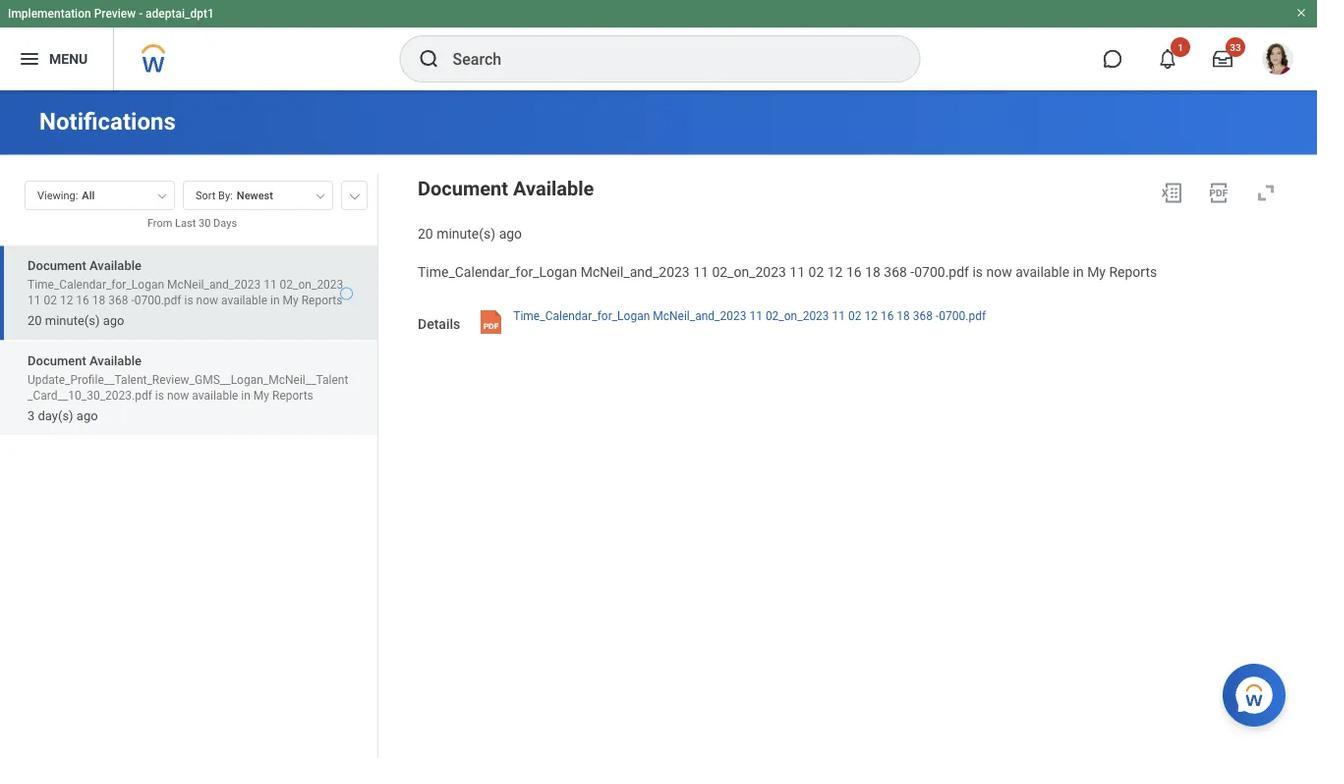 Task type: vqa. For each thing, say whether or not it's contained in the screenshot.
left 20
yes



Task type: describe. For each thing, give the bounding box(es) containing it.
mcneil_and_2023 for time_calendar_for_logan mcneil_and_2023 11 02_on_2023 11 02 12 16 18 368 -0700.pdf
[[653, 310, 747, 323]]

preview
[[94, 7, 136, 21]]

12 for time_calendar_for_logan mcneil_and_2023 11 02_on_2023 11 02 12 16 18 368 -0700.pdf is now available in my reports
[[827, 264, 843, 280]]

02 inside document available time_calendar_for_logan mcneil_and_2023 11 02_on_2023 11 02 12 16 18 368 -0700.pdf is now available in my reports 20 minute(s) ago
[[44, 294, 57, 308]]

mcneil_and_2023 inside document available time_calendar_for_logan mcneil_and_2023 11 02_on_2023 11 02 12 16 18 368 -0700.pdf is now available in my reports 20 minute(s) ago
[[167, 278, 261, 292]]

by:
[[218, 190, 233, 202]]

implementation
[[8, 7, 91, 21]]

2 horizontal spatial my
[[1087, 264, 1106, 280]]

20 inside document available region
[[418, 226, 433, 242]]

16 for time_calendar_for_logan mcneil_and_2023 11 02_on_2023 11 02 12 16 18 368 -0700.pdf
[[881, 310, 894, 323]]

- inside menu banner
[[139, 7, 143, 21]]

0 vertical spatial reports
[[1109, 264, 1157, 280]]

document available time_calendar_for_logan mcneil_and_2023 11 02_on_2023 11 02 12 16 18 368 -0700.pdf is now available in my reports 20 minute(s) ago
[[28, 258, 343, 328]]

time_calendar_for_logan inside document available time_calendar_for_logan mcneil_and_2023 11 02_on_2023 11 02 12 16 18 368 -0700.pdf is now available in my reports 20 minute(s) ago
[[28, 278, 164, 292]]

time_calendar_for_logan for time_calendar_for_logan mcneil_and_2023 11 02_on_2023 11 02 12 16 18 368 -0700.pdf is now available in my reports
[[418, 264, 577, 280]]

fullscreen image
[[1254, 181, 1278, 205]]

inbox items list box
[[0, 246, 377, 759]]

- inside document available time_calendar_for_logan mcneil_and_2023 11 02_on_2023 11 02 12 16 18 368 -0700.pdf is now available in my reports 20 minute(s) ago
[[131, 294, 134, 308]]

available inside document available update_profile__talent_review_gms__logan_mcneil__talent _card__10_30_2023.pdf is now available in my reports 3 day(s) ago
[[192, 389, 238, 402]]

time_calendar_for_logan for time_calendar_for_logan mcneil_and_2023 11 02_on_2023 11 02 12 16 18 368 -0700.pdf
[[513, 310, 650, 323]]

document for document available
[[418, 177, 508, 201]]

view printable version (pdf) image
[[1207, 181, 1231, 205]]

20 inside document available time_calendar_for_logan mcneil_and_2023 11 02_on_2023 11 02 12 16 18 368 -0700.pdf is now available in my reports 20 minute(s) ago
[[28, 314, 42, 328]]

day(s)
[[38, 408, 73, 423]]

02_on_2023 for mcneil_and_2023 11 02_on_2023 11 02 12 16 18 368 -0700.pdf is now available in my reports
[[712, 264, 786, 280]]

now inside document available time_calendar_for_logan mcneil_and_2023 11 02_on_2023 11 02 12 16 18 368 -0700.pdf is now available in my reports 20 minute(s) ago
[[196, 294, 218, 308]]

368 for time_calendar_for_logan mcneil_and_2023 11 02_on_2023 11 02 12 16 18 368 -0700.pdf is now available in my reports
[[884, 264, 907, 280]]

newest
[[237, 190, 273, 202]]

is inside document available update_profile__talent_review_gms__logan_mcneil__talent _card__10_30_2023.pdf is now available in my reports 3 day(s) ago
[[155, 389, 164, 402]]

368 inside document available time_calendar_for_logan mcneil_and_2023 11 02_on_2023 11 02 12 16 18 368 -0700.pdf is now available in my reports 20 minute(s) ago
[[108, 294, 128, 308]]

is inside document available time_calendar_for_logan mcneil_and_2023 11 02_on_2023 11 02 12 16 18 368 -0700.pdf is now available in my reports 20 minute(s) ago
[[184, 294, 193, 308]]

0700.pdf for time_calendar_for_logan mcneil_and_2023 11 02_on_2023 11 02 12 16 18 368 -0700.pdf is now available in my reports
[[914, 264, 969, 280]]

available for document available time_calendar_for_logan mcneil_and_2023 11 02_on_2023 11 02 12 16 18 368 -0700.pdf is now available in my reports 20 minute(s) ago
[[89, 258, 142, 273]]

18 inside document available time_calendar_for_logan mcneil_and_2023 11 02_on_2023 11 02 12 16 18 368 -0700.pdf is now available in my reports 20 minute(s) ago
[[92, 294, 105, 308]]

search image
[[417, 47, 441, 71]]

33 button
[[1201, 37, 1246, 81]]

close environment banner image
[[1296, 7, 1307, 19]]

document available
[[418, 177, 594, 201]]

368 for time_calendar_for_logan mcneil_and_2023 11 02_on_2023 11 02 12 16 18 368 -0700.pdf
[[913, 310, 933, 323]]

available for document available
[[513, 177, 594, 201]]

mcneil_and_2023 for time_calendar_for_logan mcneil_and_2023 11 02_on_2023 11 02 12 16 18 368 -0700.pdf is now available in my reports
[[581, 264, 690, 280]]

notifications large image
[[1158, 49, 1178, 69]]

available for document available update_profile__talent_review_gms__logan_mcneil__talent _card__10_30_2023.pdf is now available in my reports 3 day(s) ago
[[89, 353, 142, 368]]

from
[[147, 217, 172, 230]]

menu
[[49, 51, 88, 67]]

more image
[[349, 190, 361, 200]]

notifications
[[39, 108, 176, 136]]

Search Workday  search field
[[453, 37, 879, 81]]

my inside document available time_calendar_for_logan mcneil_and_2023 11 02_on_2023 11 02 12 16 18 368 -0700.pdf is now available in my reports 20 minute(s) ago
[[283, 294, 299, 308]]

inbox large image
[[1213, 49, 1233, 69]]

days
[[213, 217, 237, 230]]

16 inside document available time_calendar_for_logan mcneil_and_2023 11 02_on_2023 11 02 12 16 18 368 -0700.pdf is now available in my reports 20 minute(s) ago
[[76, 294, 89, 308]]

reports inside document available update_profile__talent_review_gms__logan_mcneil__talent _card__10_30_2023.pdf is now available in my reports 3 day(s) ago
[[272, 389, 313, 402]]

3
[[28, 408, 35, 423]]

menu banner
[[0, 0, 1317, 90]]



Task type: locate. For each thing, give the bounding box(es) containing it.
0 vertical spatial 12
[[827, 264, 843, 280]]

1 horizontal spatial 16
[[846, 264, 862, 280]]

details
[[418, 317, 460, 333]]

0 vertical spatial 02
[[809, 264, 824, 280]]

0 vertical spatial document
[[418, 177, 508, 201]]

0 vertical spatial ago
[[499, 226, 522, 242]]

export to excel image
[[1160, 181, 1184, 205]]

0 vertical spatial 18
[[865, 264, 881, 280]]

2 vertical spatial ago
[[77, 408, 98, 423]]

11
[[693, 264, 709, 280], [790, 264, 805, 280], [264, 278, 277, 292], [28, 294, 41, 308], [750, 310, 763, 323], [832, 310, 845, 323]]

0 horizontal spatial my
[[253, 389, 269, 402]]

0 horizontal spatial 20
[[28, 314, 42, 328]]

adeptai_dpt1
[[146, 7, 214, 21]]

0700.pdf inside document available time_calendar_for_logan mcneil_and_2023 11 02_on_2023 11 02 12 16 18 368 -0700.pdf is now available in my reports 20 minute(s) ago
[[134, 294, 181, 308]]

document available update_profile__talent_review_gms__logan_mcneil__talent _card__10_30_2023.pdf is now available in my reports 3 day(s) ago
[[28, 353, 348, 423]]

0 horizontal spatial is
[[155, 389, 164, 402]]

time_calendar_for_logan mcneil_and_2023 11 02_on_2023 11 02 12 16 18 368 -0700.pdf
[[513, 310, 986, 323]]

1 vertical spatial available
[[221, 294, 267, 308]]

my
[[1087, 264, 1106, 280], [283, 294, 299, 308], [253, 389, 269, 402]]

update_profile__talent_review_gms__logan_mcneil__talent
[[28, 373, 348, 387]]

1 vertical spatial now
[[196, 294, 218, 308]]

1 horizontal spatial is
[[184, 294, 193, 308]]

0 horizontal spatial 368
[[108, 294, 128, 308]]

in inside document available update_profile__talent_review_gms__logan_mcneil__talent _card__10_30_2023.pdf is now available in my reports 3 day(s) ago
[[241, 389, 251, 402]]

sort by: newest
[[196, 190, 273, 202]]

available inside document available time_calendar_for_logan mcneil_and_2023 11 02_on_2023 11 02 12 16 18 368 -0700.pdf is now available in my reports 20 minute(s) ago
[[89, 258, 142, 273]]

2 vertical spatial 18
[[897, 310, 910, 323]]

viewing:
[[37, 190, 78, 202]]

_card__10_30_2023.pdf
[[28, 389, 152, 402]]

minute(s)
[[437, 226, 496, 242], [45, 314, 100, 328]]

minute(s) up _card__10_30_2023.pdf at the bottom left of page
[[45, 314, 100, 328]]

all
[[82, 190, 95, 202]]

2 vertical spatial 16
[[881, 310, 894, 323]]

time_calendar_for_logan
[[418, 264, 577, 280], [28, 278, 164, 292], [513, 310, 650, 323]]

available inside region
[[513, 177, 594, 201]]

2 vertical spatial reports
[[272, 389, 313, 402]]

implementation preview -   adeptai_dpt1
[[8, 7, 214, 21]]

20 up details
[[418, 226, 433, 242]]

now
[[986, 264, 1012, 280], [196, 294, 218, 308], [167, 389, 189, 402]]

justify image
[[18, 47, 41, 71]]

ago up _card__10_30_2023.pdf at the bottom left of page
[[103, 314, 124, 328]]

1 vertical spatial reports
[[301, 294, 343, 308]]

1
[[1178, 41, 1183, 53]]

1 horizontal spatial ago
[[103, 314, 124, 328]]

available down all
[[89, 258, 142, 273]]

ago down document available
[[499, 226, 522, 242]]

1 horizontal spatial in
[[270, 294, 280, 308]]

document inside document available region
[[418, 177, 508, 201]]

2 vertical spatial 0700.pdf
[[939, 310, 986, 323]]

368
[[884, 264, 907, 280], [108, 294, 128, 308], [913, 310, 933, 323]]

0 vertical spatial 368
[[884, 264, 907, 280]]

tab panel inside notifications main content
[[0, 172, 377, 759]]

0 horizontal spatial 12
[[60, 294, 73, 308]]

from last 30 days
[[147, 217, 237, 230]]

0 vertical spatial available
[[513, 177, 594, 201]]

18
[[865, 264, 881, 280], [92, 294, 105, 308], [897, 310, 910, 323]]

0700.pdf for time_calendar_for_logan mcneil_and_2023 11 02_on_2023 11 02 12 16 18 368 -0700.pdf
[[939, 310, 986, 323]]

02_on_2023 for mcneil_and_2023 11 02_on_2023 11 02 12 16 18 368 -0700.pdf
[[766, 310, 829, 323]]

1 vertical spatial in
[[270, 294, 280, 308]]

1 vertical spatial is
[[184, 294, 193, 308]]

notifications main content
[[0, 90, 1317, 759]]

20
[[418, 226, 433, 242], [28, 314, 42, 328]]

available up _card__10_30_2023.pdf at the bottom left of page
[[89, 353, 142, 368]]

0 horizontal spatial now
[[167, 389, 189, 402]]

0 horizontal spatial in
[[241, 389, 251, 402]]

available inside document available time_calendar_for_logan mcneil_and_2023 11 02_on_2023 11 02 12 16 18 368 -0700.pdf is now available in my reports 20 minute(s) ago
[[221, 294, 267, 308]]

2 horizontal spatial in
[[1073, 264, 1084, 280]]

last
[[175, 217, 196, 230]]

1 vertical spatial my
[[283, 294, 299, 308]]

1 button
[[1146, 37, 1190, 81]]

document available region
[[418, 174, 1286, 243]]

tab panel
[[0, 172, 377, 759]]

ago down _card__10_30_2023.pdf at the bottom left of page
[[77, 408, 98, 423]]

now inside document available update_profile__talent_review_gms__logan_mcneil__talent _card__10_30_2023.pdf is now available in my reports 3 day(s) ago
[[167, 389, 189, 402]]

1 vertical spatial 02
[[44, 294, 57, 308]]

ago inside document available region
[[499, 226, 522, 242]]

in inside document available time_calendar_for_logan mcneil_and_2023 11 02_on_2023 11 02 12 16 18 368 -0700.pdf is now available in my reports 20 minute(s) ago
[[270, 294, 280, 308]]

1 vertical spatial 16
[[76, 294, 89, 308]]

18 for time_calendar_for_logan mcneil_and_2023 11 02_on_2023 11 02 12 16 18 368 -0700.pdf
[[897, 310, 910, 323]]

document for document available update_profile__talent_review_gms__logan_mcneil__talent _card__10_30_2023.pdf is now available in my reports 3 day(s) ago
[[28, 353, 86, 368]]

ago
[[499, 226, 522, 242], [103, 314, 124, 328], [77, 408, 98, 423]]

document inside document available time_calendar_for_logan mcneil_and_2023 11 02_on_2023 11 02 12 16 18 368 -0700.pdf is now available in my reports 20 minute(s) ago
[[28, 258, 86, 273]]

sort
[[196, 190, 216, 202]]

0 horizontal spatial 18
[[92, 294, 105, 308]]

0 horizontal spatial ago
[[77, 408, 98, 423]]

1 horizontal spatial 02
[[809, 264, 824, 280]]

30
[[199, 217, 211, 230]]

0 vertical spatial now
[[986, 264, 1012, 280]]

time_calendar_for_logan mcneil_and_2023 11 02_on_2023 11 02 12 16 18 368 -0700.pdf is now available in my reports
[[418, 264, 1157, 280]]

0 vertical spatial 0700.pdf
[[914, 264, 969, 280]]

2 horizontal spatial 12
[[865, 310, 878, 323]]

document inside document available update_profile__talent_review_gms__logan_mcneil__talent _card__10_30_2023.pdf is now available in my reports 3 day(s) ago
[[28, 353, 86, 368]]

2 horizontal spatial is
[[973, 264, 983, 280]]

1 horizontal spatial minute(s)
[[437, 226, 496, 242]]

1 vertical spatial ago
[[103, 314, 124, 328]]

1 vertical spatial document
[[28, 258, 86, 273]]

16
[[846, 264, 862, 280], [76, 294, 89, 308], [881, 310, 894, 323]]

2 vertical spatial 12
[[865, 310, 878, 323]]

1 horizontal spatial 368
[[884, 264, 907, 280]]

2 horizontal spatial 02
[[848, 310, 862, 323]]

18 for time_calendar_for_logan mcneil_and_2023 11 02_on_2023 11 02 12 16 18 368 -0700.pdf is now available in my reports
[[865, 264, 881, 280]]

1 horizontal spatial 18
[[865, 264, 881, 280]]

12 up _card__10_30_2023.pdf at the bottom left of page
[[60, 294, 73, 308]]

0700.pdf
[[914, 264, 969, 280], [134, 294, 181, 308], [939, 310, 986, 323]]

0 vertical spatial my
[[1087, 264, 1106, 280]]

is
[[973, 264, 983, 280], [184, 294, 193, 308], [155, 389, 164, 402]]

12 inside document available time_calendar_for_logan mcneil_and_2023 11 02_on_2023 11 02 12 16 18 368 -0700.pdf is now available in my reports 20 minute(s) ago
[[60, 294, 73, 308]]

2 vertical spatial available
[[192, 389, 238, 402]]

1 vertical spatial 368
[[108, 294, 128, 308]]

profile logan mcneil image
[[1262, 43, 1294, 79]]

my inside document available update_profile__talent_review_gms__logan_mcneil__talent _card__10_30_2023.pdf is now available in my reports 3 day(s) ago
[[253, 389, 269, 402]]

2 horizontal spatial 16
[[881, 310, 894, 323]]

1 horizontal spatial my
[[283, 294, 299, 308]]

1 vertical spatial 20
[[28, 314, 42, 328]]

2 horizontal spatial 368
[[913, 310, 933, 323]]

minute(s) down document available
[[437, 226, 496, 242]]

minute(s) inside document available time_calendar_for_logan mcneil_and_2023 11 02_on_2023 11 02 12 16 18 368 -0700.pdf is now available in my reports 20 minute(s) ago
[[45, 314, 100, 328]]

tab panel containing document available
[[0, 172, 377, 759]]

mark read image
[[340, 288, 353, 300]]

0 vertical spatial minute(s)
[[437, 226, 496, 242]]

1 vertical spatial minute(s)
[[45, 314, 100, 328]]

document up _card__10_30_2023.pdf at the bottom left of page
[[28, 353, 86, 368]]

02_on_2023
[[712, 264, 786, 280], [280, 278, 343, 292], [766, 310, 829, 323]]

ago inside document available time_calendar_for_logan mcneil_and_2023 11 02_on_2023 11 02 12 16 18 368 -0700.pdf is now available in my reports 20 minute(s) ago
[[103, 314, 124, 328]]

02
[[809, 264, 824, 280], [44, 294, 57, 308], [848, 310, 862, 323]]

20 up _card__10_30_2023.pdf at the bottom left of page
[[28, 314, 42, 328]]

document
[[418, 177, 508, 201], [28, 258, 86, 273], [28, 353, 86, 368]]

mcneil_and_2023
[[581, 264, 690, 280], [167, 278, 261, 292], [653, 310, 747, 323]]

1 vertical spatial 12
[[60, 294, 73, 308]]

2 vertical spatial now
[[167, 389, 189, 402]]

2 vertical spatial 02
[[848, 310, 862, 323]]

2 vertical spatial is
[[155, 389, 164, 402]]

-
[[139, 7, 143, 21], [911, 264, 914, 280], [131, 294, 134, 308], [936, 310, 939, 323]]

document down viewing:
[[28, 258, 86, 273]]

0 vertical spatial 16
[[846, 264, 862, 280]]

2 vertical spatial 368
[[913, 310, 933, 323]]

reports inside document available time_calendar_for_logan mcneil_and_2023 11 02_on_2023 11 02 12 16 18 368 -0700.pdf is now available in my reports 20 minute(s) ago
[[301, 294, 343, 308]]

minute(s) inside document available region
[[437, 226, 496, 242]]

ago inside document available update_profile__talent_review_gms__logan_mcneil__talent _card__10_30_2023.pdf is now available in my reports 3 day(s) ago
[[77, 408, 98, 423]]

2 horizontal spatial now
[[986, 264, 1012, 280]]

0 horizontal spatial 02
[[44, 294, 57, 308]]

02 for time_calendar_for_logan mcneil_and_2023 11 02_on_2023 11 02 12 16 18 368 -0700.pdf
[[848, 310, 862, 323]]

1 vertical spatial 0700.pdf
[[134, 294, 181, 308]]

2 vertical spatial document
[[28, 353, 86, 368]]

33
[[1230, 41, 1241, 53]]

2 vertical spatial my
[[253, 389, 269, 402]]

in
[[1073, 264, 1084, 280], [270, 294, 280, 308], [241, 389, 251, 402]]

1 horizontal spatial 20
[[418, 226, 433, 242]]

0 vertical spatial is
[[973, 264, 983, 280]]

0 horizontal spatial minute(s)
[[45, 314, 100, 328]]

1 vertical spatial available
[[89, 258, 142, 273]]

viewing: all
[[37, 190, 95, 202]]

12
[[827, 264, 843, 280], [60, 294, 73, 308], [865, 310, 878, 323]]

16 for time_calendar_for_logan mcneil_and_2023 11 02_on_2023 11 02 12 16 18 368 -0700.pdf is now available in my reports
[[846, 264, 862, 280]]

0 vertical spatial available
[[1016, 264, 1070, 280]]

1 horizontal spatial 12
[[827, 264, 843, 280]]

available
[[1016, 264, 1070, 280], [221, 294, 267, 308], [192, 389, 238, 402]]

20 minute(s) ago
[[418, 226, 522, 242]]

menu button
[[0, 28, 113, 90]]

1 horizontal spatial now
[[196, 294, 218, 308]]

available inside document available update_profile__talent_review_gms__logan_mcneil__talent _card__10_30_2023.pdf is now available in my reports 3 day(s) ago
[[89, 353, 142, 368]]

0 horizontal spatial 16
[[76, 294, 89, 308]]

1 vertical spatial 18
[[92, 294, 105, 308]]

2 vertical spatial in
[[241, 389, 251, 402]]

12 down time_calendar_for_logan mcneil_and_2023 11 02_on_2023 11 02 12 16 18 368 -0700.pdf is now available in my reports
[[865, 310, 878, 323]]

available up 20 minute(s) ago
[[513, 177, 594, 201]]

reports
[[1109, 264, 1157, 280], [301, 294, 343, 308], [272, 389, 313, 402]]

02_on_2023 inside document available time_calendar_for_logan mcneil_and_2023 11 02_on_2023 11 02 12 16 18 368 -0700.pdf is now available in my reports 20 minute(s) ago
[[280, 278, 343, 292]]

document for document available time_calendar_for_logan mcneil_and_2023 11 02_on_2023 11 02 12 16 18 368 -0700.pdf is now available in my reports 20 minute(s) ago
[[28, 258, 86, 273]]

2 vertical spatial available
[[89, 353, 142, 368]]

0 vertical spatial in
[[1073, 264, 1084, 280]]

document up 20 minute(s) ago
[[418, 177, 508, 201]]

0 vertical spatial 20
[[418, 226, 433, 242]]

2 horizontal spatial 18
[[897, 310, 910, 323]]

2 horizontal spatial ago
[[499, 226, 522, 242]]

12 down document available region
[[827, 264, 843, 280]]

02 for time_calendar_for_logan mcneil_and_2023 11 02_on_2023 11 02 12 16 18 368 -0700.pdf is now available in my reports
[[809, 264, 824, 280]]

available
[[513, 177, 594, 201], [89, 258, 142, 273], [89, 353, 142, 368]]

12 for time_calendar_for_logan mcneil_and_2023 11 02_on_2023 11 02 12 16 18 368 -0700.pdf
[[865, 310, 878, 323]]



